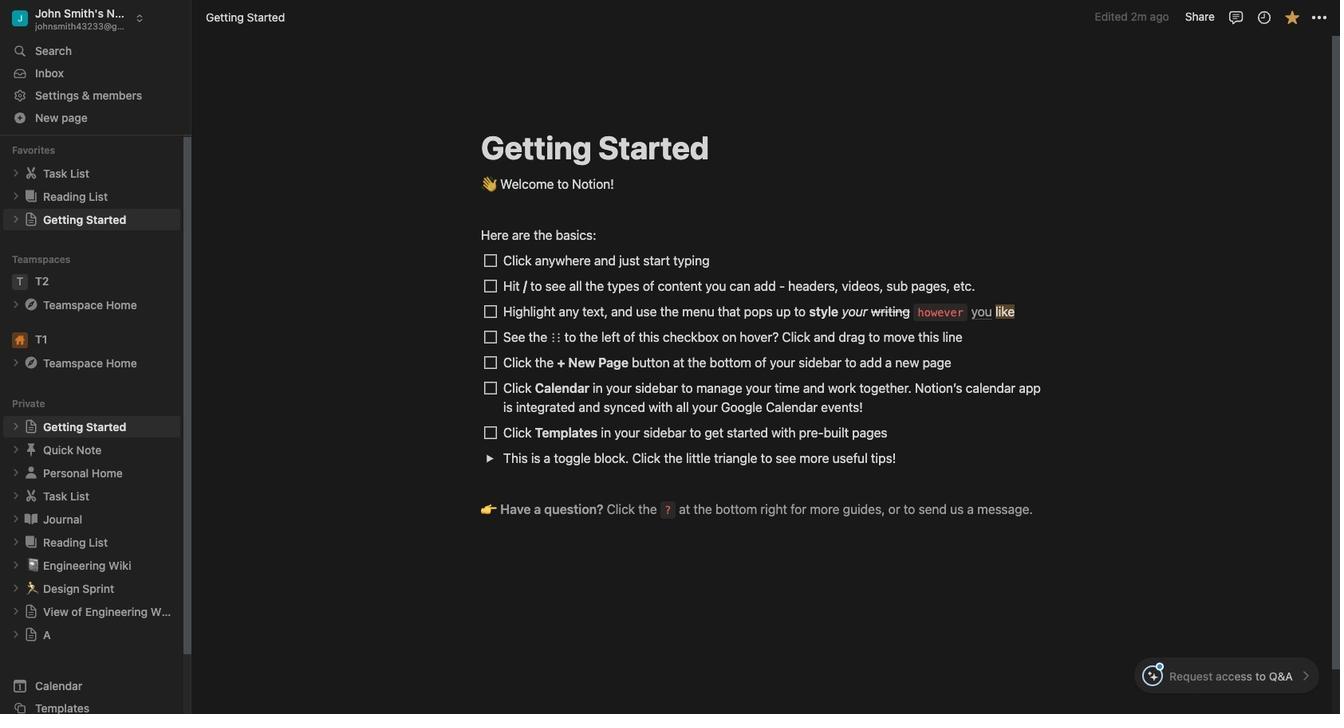 Task type: vqa. For each thing, say whether or not it's contained in the screenshot.
Updates icon
yes



Task type: describe. For each thing, give the bounding box(es) containing it.
9 open image from the top
[[11, 561, 21, 571]]

comments image
[[1228, 9, 1244, 25]]

2 open image from the top
[[11, 192, 21, 201]]

👋 image
[[481, 173, 497, 194]]

8 open image from the top
[[11, 515, 21, 524]]

favorited image
[[1284, 9, 1300, 25]]

1 open image from the top
[[11, 169, 21, 178]]

4 open image from the top
[[11, 359, 21, 368]]



Task type: locate. For each thing, give the bounding box(es) containing it.
updates image
[[1256, 9, 1272, 25]]

open image
[[11, 169, 21, 178], [11, 192, 21, 201], [11, 300, 21, 310], [11, 359, 21, 368], [11, 422, 21, 432], [11, 445, 21, 455], [11, 469, 21, 478], [11, 515, 21, 524], [11, 561, 21, 571]]

t image
[[12, 274, 28, 290]]

6 open image from the top
[[11, 445, 21, 455]]

3 open image from the top
[[11, 300, 21, 310]]

5 open image from the top
[[11, 422, 21, 432]]

👉 image
[[481, 499, 497, 519]]

7 open image from the top
[[11, 469, 21, 478]]

open image
[[11, 215, 21, 224], [486, 454, 494, 463], [11, 492, 21, 501], [11, 538, 21, 548], [11, 584, 21, 594], [11, 607, 21, 617], [11, 631, 21, 640]]

📓 image
[[26, 556, 40, 575]]

🏃 image
[[26, 580, 40, 598]]

change page icon image
[[23, 165, 39, 181], [23, 189, 39, 204], [24, 212, 38, 227], [23, 297, 39, 313], [23, 355, 39, 371], [24, 420, 38, 434], [23, 442, 39, 458], [23, 465, 39, 481], [23, 489, 39, 505], [23, 512, 39, 528], [23, 535, 39, 551], [24, 605, 38, 619], [24, 628, 38, 643]]



